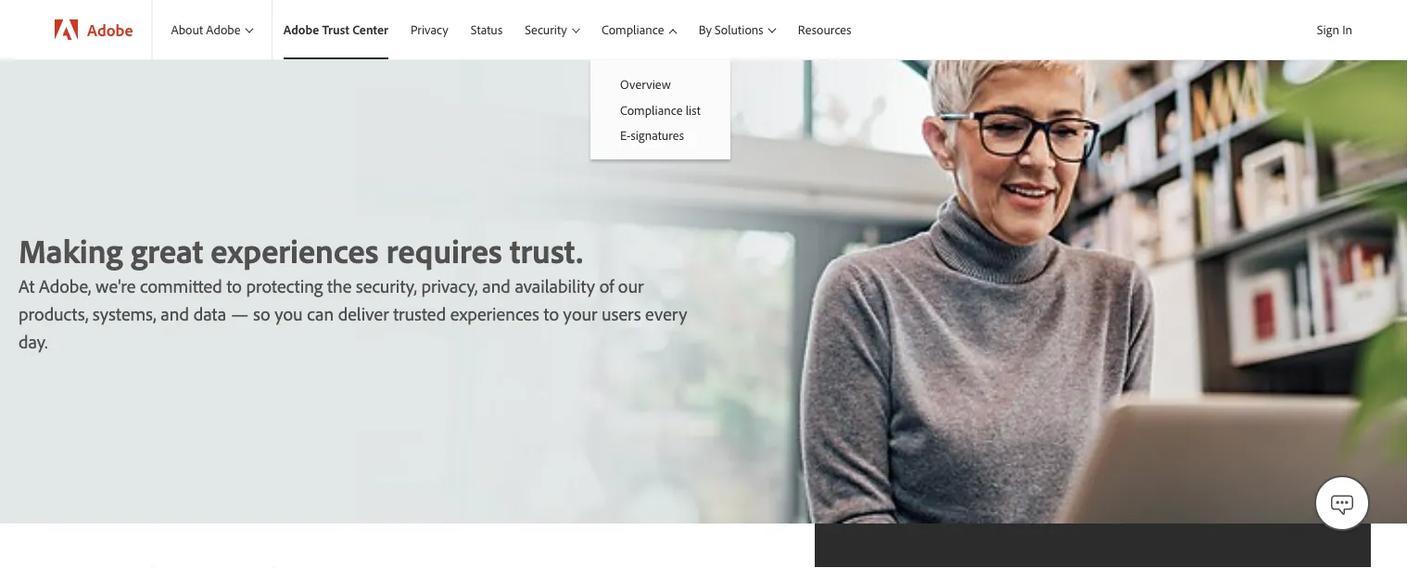 Task type: vqa. For each thing, say whether or not it's contained in the screenshot.
first 'in' from right
no



Task type: describe. For each thing, give the bounding box(es) containing it.
trust
[[322, 22, 350, 38]]

of
[[600, 274, 614, 298]]

we're
[[96, 274, 136, 298]]

signatures
[[631, 127, 685, 143]]

privacy link
[[400, 0, 460, 59]]

adobe for adobe
[[87, 19, 133, 40]]

privacy,
[[421, 274, 478, 298]]

in
[[1343, 21, 1353, 38]]

center
[[353, 22, 389, 38]]

compliance for compliance
[[602, 22, 664, 38]]

products,
[[19, 302, 88, 325]]

1 vertical spatial experiences
[[451, 302, 540, 325]]

security
[[525, 22, 567, 38]]

systems,
[[93, 302, 157, 325]]

e-signatures
[[621, 127, 685, 143]]

adobe,
[[39, 274, 91, 298]]

compliance button
[[591, 0, 688, 59]]

adobe trust center link
[[272, 0, 400, 59]]

overview
[[621, 76, 671, 92]]

deliver
[[338, 302, 389, 325]]

solutions
[[715, 22, 764, 38]]

status
[[471, 22, 503, 38]]

by solutions button
[[688, 0, 787, 59]]

list
[[686, 102, 701, 118]]

so
[[253, 302, 270, 325]]

compliance list
[[621, 102, 701, 118]]

resources
[[798, 22, 852, 38]]

overview link
[[591, 71, 731, 97]]

making great experiences requires trust. at adobe, we're committed to protecting the security, privacy, and availability of our products, systems, and data — so you can deliver trusted experiences to your users every day.
[[19, 229, 688, 353]]

resources link
[[787, 0, 863, 59]]

committed
[[140, 274, 222, 298]]

every
[[646, 302, 688, 325]]



Task type: locate. For each thing, give the bounding box(es) containing it.
data —
[[194, 302, 249, 325]]

compliance up overview
[[602, 22, 664, 38]]

sign in
[[1318, 21, 1353, 38]]

the
[[327, 274, 352, 298]]

adobe inside popup button
[[206, 22, 241, 38]]

compliance up "e-signatures"
[[621, 102, 683, 118]]

0 vertical spatial to
[[227, 274, 242, 298]]

requires
[[386, 229, 502, 271]]

adobe left about on the left top of the page
[[87, 19, 133, 40]]

0 horizontal spatial adobe
[[87, 19, 133, 40]]

adobe left trust at top left
[[284, 22, 319, 38]]

about
[[171, 22, 203, 38]]

1 horizontal spatial adobe
[[206, 22, 241, 38]]

1 vertical spatial to
[[544, 302, 559, 325]]

great
[[130, 229, 203, 271]]

to down availability
[[544, 302, 559, 325]]

protecting
[[246, 274, 323, 298]]

group containing overview
[[591, 59, 731, 159]]

1 horizontal spatial experiences
[[451, 302, 540, 325]]

0 horizontal spatial to
[[227, 274, 242, 298]]

1 horizontal spatial and
[[482, 274, 511, 298]]

availability
[[515, 274, 595, 298]]

can
[[307, 302, 334, 325]]

you
[[275, 302, 303, 325]]

experiences down privacy,
[[451, 302, 540, 325]]

e-signatures link
[[591, 123, 731, 148]]

0 vertical spatial compliance
[[602, 22, 664, 38]]

your
[[563, 302, 598, 325]]

compliance inside popup button
[[602, 22, 664, 38]]

adobe link
[[36, 0, 152, 59]]

by
[[699, 22, 712, 38]]

compliance inside group
[[621, 102, 683, 118]]

to
[[227, 274, 242, 298], [544, 302, 559, 325]]

by solutions
[[699, 22, 764, 38]]

1 vertical spatial and
[[161, 302, 189, 325]]

adobe right about on the left top of the page
[[206, 22, 241, 38]]

experiences up the protecting
[[211, 229, 379, 271]]

0 vertical spatial and
[[482, 274, 511, 298]]

sign
[[1318, 21, 1340, 38]]

1 vertical spatial compliance
[[621, 102, 683, 118]]

1 horizontal spatial to
[[544, 302, 559, 325]]

users
[[602, 302, 641, 325]]

compliance for compliance list
[[621, 102, 683, 118]]

security button
[[514, 0, 591, 59]]

adobe trust center
[[284, 22, 389, 38]]

and down committed
[[161, 302, 189, 325]]

compliance list link
[[591, 97, 731, 123]]

about adobe
[[171, 22, 241, 38]]

security,
[[356, 274, 417, 298]]

at
[[19, 274, 35, 298]]

0 horizontal spatial and
[[161, 302, 189, 325]]

adobe for adobe trust center
[[284, 22, 319, 38]]

privacy
[[411, 22, 449, 38]]

0 vertical spatial experiences
[[211, 229, 379, 271]]

and
[[482, 274, 511, 298], [161, 302, 189, 325]]

compliance
[[602, 22, 664, 38], [621, 102, 683, 118]]

and right privacy,
[[482, 274, 511, 298]]

our
[[618, 274, 644, 298]]

making
[[19, 229, 123, 271]]

trust.
[[510, 229, 583, 271]]

sign in button
[[1314, 14, 1357, 45]]

to up data —
[[227, 274, 242, 298]]

experiences
[[211, 229, 379, 271], [451, 302, 540, 325]]

group
[[591, 59, 731, 159]]

status link
[[460, 0, 514, 59]]

day.
[[19, 330, 48, 353]]

0 horizontal spatial experiences
[[211, 229, 379, 271]]

e-
[[621, 127, 631, 143]]

trusted
[[393, 302, 446, 325]]

adobe
[[87, 19, 133, 40], [206, 22, 241, 38], [284, 22, 319, 38]]

about adobe button
[[153, 0, 272, 59]]

2 horizontal spatial adobe
[[284, 22, 319, 38]]



